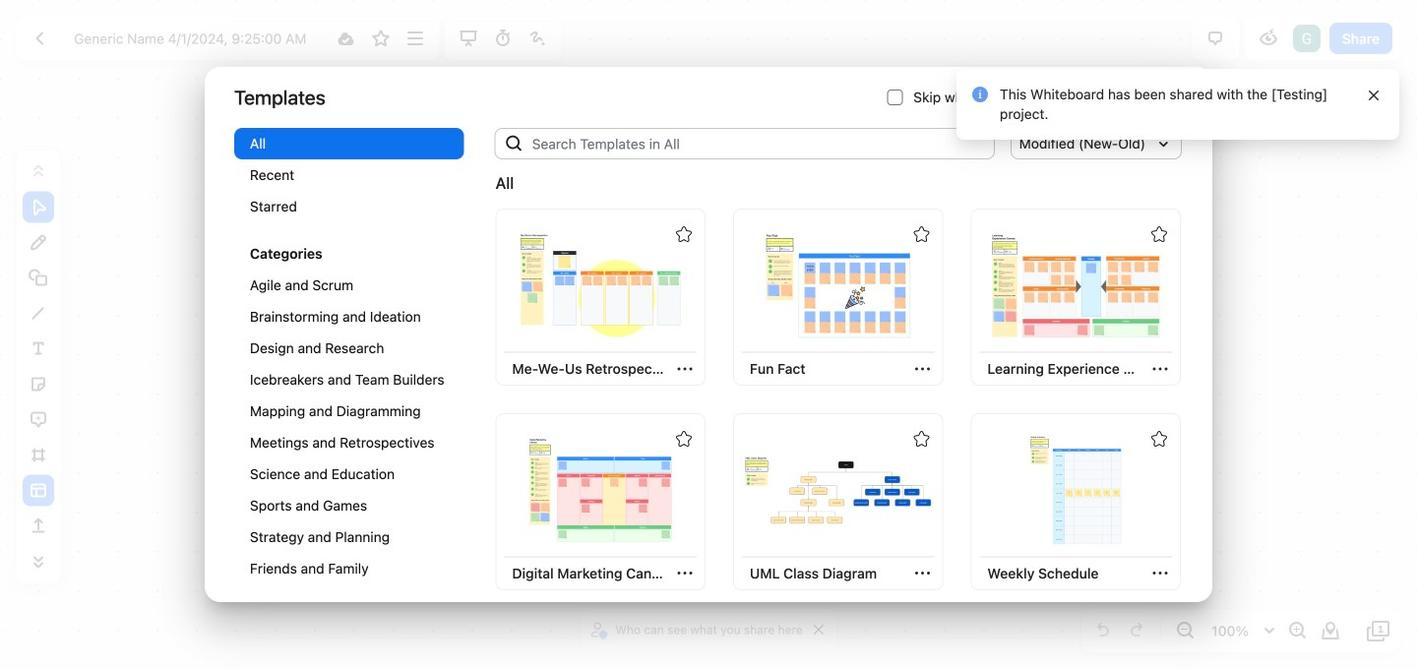 Task type: describe. For each thing, give the bounding box(es) containing it.
card for template digital marketing canvas element
[[495, 413, 706, 590]]

star this whiteboard image for card for template fun fact element
[[914, 226, 929, 242]]

laser image
[[526, 27, 550, 50]]

categories element
[[234, 128, 464, 604]]

thumbnail for me-we-us retrospective image
[[507, 231, 694, 341]]

card for template uml class diagram element
[[733, 413, 943, 590]]

0 horizontal spatial close image
[[1161, 92, 1173, 103]]

zoom out image
[[1173, 619, 1197, 643]]

thumbnail for learning experience canvas image
[[982, 231, 1169, 341]]

Document name text field
[[59, 23, 327, 54]]

Search Templates in All text field
[[524, 128, 995, 160]]

presentation image
[[457, 27, 480, 50]]

close image
[[814, 625, 823, 635]]

star this whiteboard image
[[676, 226, 692, 242]]

timer image
[[491, 27, 515, 50]]

card for template me-we-us retrospective element
[[495, 209, 706, 386]]

star this whiteboard image for card for template uml class diagram 'element'
[[914, 431, 929, 447]]

pages image
[[1367, 619, 1390, 643]]

card for template weekly schedule element
[[971, 413, 1181, 590]]



Task type: vqa. For each thing, say whether or not it's contained in the screenshot.
Card for template Weekly Schedule element on the bottom right
yes



Task type: locate. For each thing, give the bounding box(es) containing it.
star this whiteboard image inside card for template learning experience canvas element
[[1151, 226, 1167, 242]]

comment panel image
[[1203, 27, 1227, 50]]

thumbnail for weekly schedule image
[[982, 435, 1169, 545]]

thumbnail for digital marketing canvas image
[[507, 435, 694, 545]]

star this whiteboard image
[[369, 27, 392, 50], [914, 226, 929, 242], [1151, 226, 1167, 242], [676, 431, 692, 447], [914, 431, 929, 447], [1151, 431, 1167, 447]]

1 horizontal spatial close image
[[1369, 91, 1379, 100]]

list item
[[1291, 23, 1323, 54]]

close image
[[1369, 91, 1379, 100], [1161, 92, 1173, 103]]

card for template learning experience canvas element
[[971, 209, 1181, 386]]

dashboard image
[[29, 27, 52, 50]]

star this whiteboard image inside "card for template digital marketing canvas" element
[[676, 431, 692, 447]]

star this whiteboard image inside card for template fun fact element
[[914, 226, 929, 242]]

alert
[[957, 69, 1399, 140]]

star this whiteboard image inside card for template weekly schedule element
[[1151, 431, 1167, 447]]

star this whiteboard image inside card for template uml class diagram 'element'
[[914, 431, 929, 447]]

list
[[1291, 23, 1323, 54]]

card for template fun fact element
[[733, 209, 943, 386]]

star this whiteboard image for "card for template digital marketing canvas" element
[[676, 431, 692, 447]]

zoom in image
[[1285, 619, 1309, 643]]

thumbnail for uml class diagram image
[[745, 435, 932, 545]]

more options image
[[404, 27, 427, 50]]

star this whiteboard image for card for template learning experience canvas element
[[1151, 226, 1167, 242]]

thumbnail for fun fact image
[[745, 231, 932, 341]]

star this whiteboard image for card for template weekly schedule element
[[1151, 431, 1167, 447]]

status
[[495, 171, 514, 195]]



